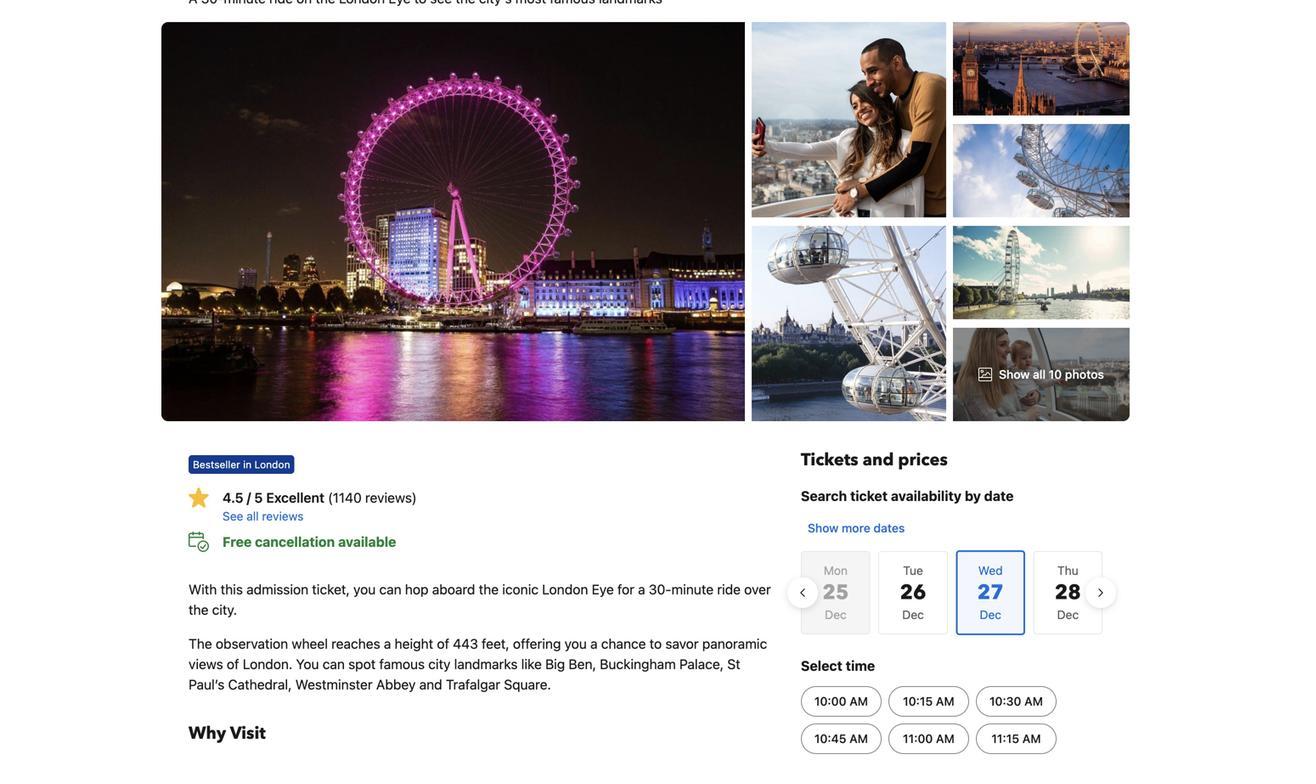 Task type: describe. For each thing, give the bounding box(es) containing it.
thu 28 dec
[[1055, 564, 1082, 622]]

abbey
[[376, 677, 416, 693]]

city
[[429, 657, 451, 673]]

feet,
[[482, 636, 510, 652]]

more
[[842, 521, 871, 535]]

am for 10:15 am
[[936, 695, 955, 709]]

search
[[801, 488, 847, 504]]

(1140
[[328, 490, 362, 506]]

admission
[[247, 582, 309, 598]]

am for 11:15 am
[[1023, 732, 1042, 746]]

panoramic
[[703, 636, 768, 652]]

0 vertical spatial all
[[1033, 368, 1046, 382]]

availability
[[891, 488, 962, 504]]

big
[[546, 657, 565, 673]]

11:00
[[903, 732, 933, 746]]

aboard
[[432, 582, 475, 598]]

am for 11:00 am
[[937, 732, 955, 746]]

am for 10:30 am
[[1025, 695, 1044, 709]]

photos
[[1066, 368, 1105, 382]]

the observation wheel reaches a height of 443 feet, offering you a chance to savor panoramic views of london. you can spot famous city landmarks like  big ben, buckingham palace, st paul's cathedral, westminster abbey and trafalgar square.
[[189, 636, 768, 693]]

with this admission ticket, you can hop aboard the iconic london eye for a 30-minute ride over the city.
[[189, 582, 771, 618]]

10:15 am
[[904, 695, 955, 709]]

10:00 am
[[815, 695, 869, 709]]

famous
[[379, 657, 425, 673]]

you
[[296, 657, 319, 673]]

show for show all 10 photos
[[999, 368, 1030, 382]]

landmarks
[[454, 657, 518, 673]]

prices
[[899, 449, 948, 472]]

square.
[[504, 677, 551, 693]]

28
[[1055, 579, 1082, 607]]

minute
[[672, 582, 714, 598]]

am for 10:00 am
[[850, 695, 869, 709]]

city.
[[212, 602, 237, 618]]

available
[[338, 534, 396, 550]]

30-
[[649, 582, 672, 598]]

10:30
[[990, 695, 1022, 709]]

1 horizontal spatial the
[[479, 582, 499, 598]]

4.5
[[223, 490, 244, 506]]

bestseller in london
[[193, 459, 290, 471]]

dec for 25
[[825, 608, 847, 622]]

reviews
[[262, 510, 304, 524]]

trafalgar
[[446, 677, 501, 693]]

ticket,
[[312, 582, 350, 598]]

by
[[965, 488, 981, 504]]

palace,
[[680, 657, 724, 673]]

paul's
[[189, 677, 225, 693]]

time
[[846, 658, 876, 674]]

visit
[[230, 722, 266, 746]]

0 horizontal spatial a
[[384, 636, 391, 652]]

bestseller
[[193, 459, 240, 471]]

4.5 / 5 excellent (1140 reviews) see all reviews
[[223, 490, 417, 524]]

10:15
[[904, 695, 933, 709]]

st
[[728, 657, 741, 673]]

10:45
[[815, 732, 847, 746]]

in
[[243, 459, 252, 471]]

can inside the with this admission ticket, you can hop aboard the iconic london eye for a 30-minute ride over the city.
[[379, 582, 402, 598]]

mon
[[824, 564, 848, 578]]

a inside the with this admission ticket, you can hop aboard the iconic london eye for a 30-minute ride over the city.
[[638, 582, 646, 598]]

and inside the observation wheel reaches a height of 443 feet, offering you a chance to savor panoramic views of london. you can spot famous city landmarks like  big ben, buckingham palace, st paul's cathedral, westminster abbey and trafalgar square.
[[420, 677, 443, 693]]

tue
[[904, 564, 924, 578]]

london.
[[243, 657, 293, 673]]

date
[[985, 488, 1014, 504]]

offering
[[513, 636, 561, 652]]

see
[[223, 510, 243, 524]]

ben,
[[569, 657, 597, 673]]

over
[[745, 582, 771, 598]]

show more dates button
[[801, 513, 912, 544]]

10:45 am
[[815, 732, 869, 746]]

0 vertical spatial of
[[437, 636, 450, 652]]

for
[[618, 582, 635, 598]]

1 horizontal spatial and
[[863, 449, 894, 472]]

with
[[189, 582, 217, 598]]

wheel
[[292, 636, 328, 652]]

why
[[189, 722, 226, 746]]

excellent
[[266, 490, 325, 506]]

tickets
[[801, 449, 859, 472]]



Task type: locate. For each thing, give the bounding box(es) containing it.
show inside button
[[808, 521, 839, 535]]

and up the 'ticket' on the bottom right
[[863, 449, 894, 472]]

0 horizontal spatial the
[[189, 602, 209, 618]]

chance
[[601, 636, 646, 652]]

search ticket availability by date
[[801, 488, 1014, 504]]

1 vertical spatial of
[[227, 657, 239, 673]]

the left iconic
[[479, 582, 499, 598]]

0 vertical spatial show
[[999, 368, 1030, 382]]

dec down 25
[[825, 608, 847, 622]]

region containing 25
[[788, 544, 1117, 643]]

dec
[[825, 608, 847, 622], [903, 608, 925, 622], [1058, 608, 1079, 622]]

11:15 am
[[992, 732, 1042, 746]]

you up ben,
[[565, 636, 587, 652]]

1 vertical spatial show
[[808, 521, 839, 535]]

ticket
[[851, 488, 888, 504]]

you
[[354, 582, 376, 598], [565, 636, 587, 652]]

0 vertical spatial london
[[255, 459, 290, 471]]

a up famous at the bottom of page
[[384, 636, 391, 652]]

0 vertical spatial can
[[379, 582, 402, 598]]

443
[[453, 636, 478, 652]]

am right 11:15
[[1023, 732, 1042, 746]]

of up city
[[437, 636, 450, 652]]

thu
[[1058, 564, 1079, 578]]

london left eye
[[542, 582, 588, 598]]

dec for 28
[[1058, 608, 1079, 622]]

am right 10:15
[[936, 695, 955, 709]]

savor
[[666, 636, 699, 652]]

views
[[189, 657, 223, 673]]

25
[[823, 579, 849, 607]]

show left 10 at the right of page
[[999, 368, 1030, 382]]

like
[[521, 657, 542, 673]]

to
[[650, 636, 662, 652]]

buckingham
[[600, 657, 676, 673]]

1 vertical spatial can
[[323, 657, 345, 673]]

0 horizontal spatial of
[[227, 657, 239, 673]]

1 vertical spatial all
[[247, 510, 259, 524]]

1 vertical spatial london
[[542, 582, 588, 598]]

region
[[788, 544, 1117, 643]]

am
[[850, 695, 869, 709], [936, 695, 955, 709], [1025, 695, 1044, 709], [850, 732, 869, 746], [937, 732, 955, 746], [1023, 732, 1042, 746]]

1 dec from the left
[[825, 608, 847, 622]]

am right 11:00
[[937, 732, 955, 746]]

free
[[223, 534, 252, 550]]

dec for 26
[[903, 608, 925, 622]]

0 horizontal spatial can
[[323, 657, 345, 673]]

the
[[189, 636, 212, 652]]

am right 10:00
[[850, 695, 869, 709]]

26
[[900, 579, 927, 607]]

eye
[[592, 582, 614, 598]]

observation
[[216, 636, 288, 652]]

1 horizontal spatial all
[[1033, 368, 1046, 382]]

why visit
[[189, 722, 266, 746]]

1 horizontal spatial dec
[[903, 608, 925, 622]]

11:15
[[992, 732, 1020, 746]]

of right views
[[227, 657, 239, 673]]

1 horizontal spatial london
[[542, 582, 588, 598]]

cathedral,
[[228, 677, 292, 693]]

1 vertical spatial you
[[565, 636, 587, 652]]

0 vertical spatial and
[[863, 449, 894, 472]]

and down city
[[420, 677, 443, 693]]

10:00
[[815, 695, 847, 709]]

show all 10 photos
[[999, 368, 1105, 382]]

1 vertical spatial and
[[420, 677, 443, 693]]

the down with in the bottom left of the page
[[189, 602, 209, 618]]

cancellation
[[255, 534, 335, 550]]

0 horizontal spatial london
[[255, 459, 290, 471]]

iconic
[[503, 582, 539, 598]]

0 horizontal spatial show
[[808, 521, 839, 535]]

london
[[255, 459, 290, 471], [542, 582, 588, 598]]

ride
[[718, 582, 741, 598]]

hop
[[405, 582, 429, 598]]

all down / on the left bottom
[[247, 510, 259, 524]]

dec inside thu 28 dec
[[1058, 608, 1079, 622]]

10
[[1049, 368, 1063, 382]]

0 horizontal spatial dec
[[825, 608, 847, 622]]

the
[[479, 582, 499, 598], [189, 602, 209, 618]]

can
[[379, 582, 402, 598], [323, 657, 345, 673]]

dec inside 'tue 26 dec'
[[903, 608, 925, 622]]

2 dec from the left
[[903, 608, 925, 622]]

show for show more dates
[[808, 521, 839, 535]]

you right ticket, at bottom
[[354, 582, 376, 598]]

this
[[221, 582, 243, 598]]

dec down 28
[[1058, 608, 1079, 622]]

tickets and prices
[[801, 449, 948, 472]]

/
[[247, 490, 251, 506]]

you inside the observation wheel reaches a height of 443 feet, offering you a chance to savor panoramic views of london. you can spot famous city landmarks like  big ben, buckingham palace, st paul's cathedral, westminster abbey and trafalgar square.
[[565, 636, 587, 652]]

5
[[254, 490, 263, 506]]

a up ben,
[[591, 636, 598, 652]]

reviews)
[[365, 490, 417, 506]]

10:30 am
[[990, 695, 1044, 709]]

all inside 4.5 / 5 excellent (1140 reviews) see all reviews
[[247, 510, 259, 524]]

see all reviews button
[[223, 508, 774, 525]]

mon 25 dec
[[823, 564, 849, 622]]

1 horizontal spatial you
[[565, 636, 587, 652]]

london right in
[[255, 459, 290, 471]]

1 vertical spatial the
[[189, 602, 209, 618]]

select time
[[801, 658, 876, 674]]

height
[[395, 636, 434, 652]]

3 dec from the left
[[1058, 608, 1079, 622]]

show down search
[[808, 521, 839, 535]]

0 horizontal spatial and
[[420, 677, 443, 693]]

reaches
[[332, 636, 380, 652]]

can inside the observation wheel reaches a height of 443 feet, offering you a chance to savor panoramic views of london. you can spot famous city landmarks like  big ben, buckingham palace, st paul's cathedral, westminster abbey and trafalgar square.
[[323, 657, 345, 673]]

1 horizontal spatial can
[[379, 582, 402, 598]]

2 horizontal spatial dec
[[1058, 608, 1079, 622]]

am right 10:45
[[850, 732, 869, 746]]

am right 10:30
[[1025, 695, 1044, 709]]

a right for
[[638, 582, 646, 598]]

can left hop
[[379, 582, 402, 598]]

london inside the with this admission ticket, you can hop aboard the iconic london eye for a 30-minute ride over the city.
[[542, 582, 588, 598]]

you inside the with this admission ticket, you can hop aboard the iconic london eye for a 30-minute ride over the city.
[[354, 582, 376, 598]]

dec down 26
[[903, 608, 925, 622]]

westminster
[[296, 677, 373, 693]]

free cancellation available
[[223, 534, 396, 550]]

all left 10 at the right of page
[[1033, 368, 1046, 382]]

can up westminster
[[323, 657, 345, 673]]

spot
[[349, 657, 376, 673]]

dates
[[874, 521, 905, 535]]

1 horizontal spatial of
[[437, 636, 450, 652]]

0 vertical spatial you
[[354, 582, 376, 598]]

2 horizontal spatial a
[[638, 582, 646, 598]]

0 vertical spatial the
[[479, 582, 499, 598]]

select
[[801, 658, 843, 674]]

all
[[1033, 368, 1046, 382], [247, 510, 259, 524]]

0 horizontal spatial you
[[354, 582, 376, 598]]

am for 10:45 am
[[850, 732, 869, 746]]

tue 26 dec
[[900, 564, 927, 622]]

1 horizontal spatial a
[[591, 636, 598, 652]]

1 horizontal spatial show
[[999, 368, 1030, 382]]

11:00 am
[[903, 732, 955, 746]]

show more dates
[[808, 521, 905, 535]]

dec inside the mon 25 dec
[[825, 608, 847, 622]]

0 horizontal spatial all
[[247, 510, 259, 524]]



Task type: vqa. For each thing, say whether or not it's contained in the screenshot.
the 10% discounts on stays
no



